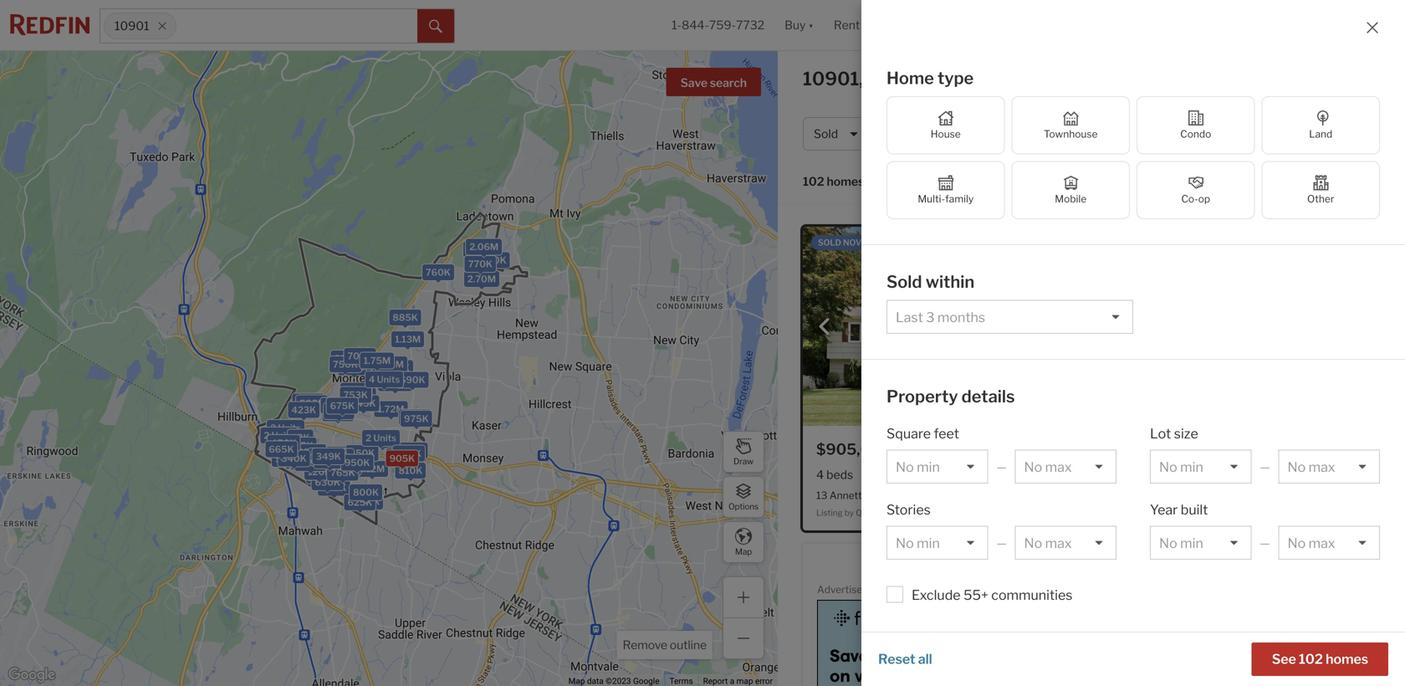 Task type: locate. For each thing, give the bounding box(es) containing it.
0 horizontal spatial favorite button image
[[1048, 439, 1070, 461]]

425k down 550k
[[298, 458, 323, 469]]

10901,
[[803, 67, 864, 90]]

$905,000
[[817, 440, 892, 459]]

photos
[[1275, 178, 1321, 195]]

1 vertical spatial 102
[[1300, 651, 1324, 667]]

10901 left remove 10901 icon
[[115, 19, 149, 33]]

450k up 801k
[[370, 435, 395, 446]]

by left q
[[845, 508, 855, 518]]

map button
[[723, 521, 765, 563]]

595k
[[300, 398, 325, 409]]

bath
[[1158, 468, 1183, 482]]

4 left beds
[[817, 468, 824, 482]]

0 horizontal spatial 4
[[369, 374, 375, 385]]

1 by from the left
[[845, 508, 855, 518]]

last down square
[[896, 445, 917, 457]]

2.42m
[[376, 359, 404, 370]]

save search
[[681, 76, 747, 90]]

ad region
[[818, 600, 1069, 686]]

1 horizontal spatial ft
[[1234, 468, 1243, 482]]

save search button
[[667, 68, 762, 96]]

2 ft from the left
[[1234, 468, 1243, 482]]

favorite button image for $905,000
[[1048, 439, 1070, 461]]

0 horizontal spatial ft
[[974, 468, 983, 482]]

features
[[938, 663, 1006, 684]]

0 horizontal spatial 102
[[803, 174, 825, 189]]

1 left bath
[[1150, 468, 1156, 482]]

year built
[[1151, 502, 1209, 518]]

within
[[926, 272, 975, 292]]

1 horizontal spatial listing
[[1112, 508, 1139, 518]]

27,
[[1158, 555, 1170, 565]]

700k down 775k
[[322, 483, 347, 493]]

(lot)
[[1046, 468, 1067, 482]]

2023 right 27,
[[1172, 555, 1194, 565]]

525k
[[275, 453, 300, 464]]

1 horizontal spatial 800k
[[481, 255, 507, 265]]

1 horizontal spatial favorite button image
[[1343, 439, 1365, 461]]

draw
[[734, 456, 754, 466]]

102 down 'sold' button
[[803, 174, 825, 189]]

0 horizontal spatial 800k
[[353, 487, 379, 498]]

options
[[729, 501, 759, 512]]

by
[[845, 508, 855, 518], [1140, 508, 1150, 518]]

140k
[[326, 466, 350, 477]]

2 favorite button checkbox from the left
[[1343, 439, 1365, 461]]

by left year
[[1140, 508, 1150, 518]]

1 vertical spatial 800k
[[353, 487, 379, 498]]

1 horizontal spatial last sold price
[[1188, 445, 1259, 457]]

0 horizontal spatial listing
[[817, 508, 843, 518]]

1 vertical spatial 4
[[817, 468, 824, 482]]

home features
[[887, 663, 1006, 684]]

2 favorite button image from the left
[[1343, 439, 1365, 461]]

all
[[1214, 127, 1229, 141]]

650k
[[350, 448, 375, 458], [396, 448, 422, 459]]

950k
[[345, 457, 370, 468]]

sold for sold dec 6, 2023
[[1114, 238, 1137, 248]]

2023 right 6,
[[1167, 238, 1189, 248]]

family
[[946, 193, 974, 205]]

1 horizontal spatial favorite button checkbox
[[1343, 439, 1365, 461]]

townhouse
[[1044, 128, 1098, 140]]

1 last from the left
[[896, 445, 917, 457]]

sold sep 27, 2023
[[1114, 555, 1194, 565]]

328k
[[321, 451, 346, 462]]

Multi-family checkbox
[[887, 161, 1005, 219]]

sold for sold nov 2, 2023
[[818, 238, 842, 248]]

10901
[[115, 19, 149, 33], [946, 489, 976, 501]]

2023
[[873, 238, 895, 248], [1167, 238, 1189, 248], [1172, 555, 1194, 565]]

4 down 1.75m
[[369, 374, 375, 385]]

report ad
[[1032, 586, 1069, 595]]

0.47 acre (lot)
[[992, 468, 1067, 482]]

photo of 13 annette ln, airmont, ny 10901 image
[[803, 227, 1083, 426]]

sold left sep
[[1114, 555, 1137, 565]]

715k
[[284, 444, 307, 455]]

sold up 102 homes
[[814, 127, 839, 141]]

415k
[[322, 453, 345, 463]]

800k
[[481, 255, 507, 265], [353, 487, 379, 498]]

price button
[[877, 117, 948, 151]]

price for $139,000
[[1234, 445, 1259, 457]]

580k
[[338, 452, 363, 463]]

2 sq from the left
[[1219, 468, 1232, 482]]

homes down 'sold' button
[[827, 174, 865, 189]]

Other checkbox
[[1262, 161, 1381, 219]]

0 horizontal spatial sq
[[959, 468, 972, 482]]

favorite button checkbox
[[1048, 439, 1070, 461], [1343, 439, 1365, 461]]

listing down 13
[[817, 508, 843, 518]]

last sold price down the square feet
[[896, 445, 967, 457]]

— for lot size
[[1261, 460, 1271, 474]]

sold left dec at top
[[1114, 238, 1137, 248]]

0.47
[[992, 468, 1017, 482]]

last sold price for $139,000
[[1188, 445, 1259, 457]]

listing down 1 bed
[[1112, 508, 1139, 518]]

sq right 800
[[1219, 468, 1232, 482]]

$139,000
[[1112, 440, 1185, 459]]

0 horizontal spatial by
[[845, 508, 855, 518]]

102 right see in the right bottom of the page
[[1300, 651, 1324, 667]]

1 horizontal spatial sq
[[1219, 468, 1232, 482]]

map region
[[0, 26, 855, 686]]

sep
[[1139, 555, 1156, 565]]

1 favorite button image from the left
[[1048, 439, 1070, 461]]

102 inside "button"
[[1300, 651, 1324, 667]]

1 vertical spatial type
[[1001, 127, 1026, 141]]

995k
[[355, 496, 380, 507]]

favorite button image
[[1048, 439, 1070, 461], [1343, 439, 1365, 461]]

ft right 800
[[1234, 468, 1243, 482]]

draw button
[[723, 431, 765, 473]]

1 horizontal spatial 4
[[817, 468, 824, 482]]

home inside home type button
[[966, 127, 999, 141]]

reset
[[879, 651, 916, 667]]

425k
[[289, 440, 314, 451], [298, 458, 323, 469]]

800k down 2.06m
[[481, 255, 507, 265]]

feet
[[934, 426, 960, 442]]

305k
[[318, 455, 343, 466], [318, 455, 343, 466]]

last for $905,000
[[896, 445, 917, 457]]

0 vertical spatial ny
[[868, 67, 895, 90]]

2023 for sold nov 2, 2023
[[873, 238, 895, 248]]

— for year built
[[1261, 536, 1271, 550]]

1 vertical spatial ny
[[929, 489, 944, 501]]

•
[[1267, 127, 1271, 141]]

1 vertical spatial 700k
[[322, 483, 347, 493]]

130k
[[326, 461, 350, 471]]

0 vertical spatial type
[[938, 68, 974, 88]]

type up house option
[[938, 68, 974, 88]]

795k
[[333, 462, 358, 473]]

245k
[[310, 467, 335, 478]]

1 vertical spatial 10901
[[946, 489, 976, 501]]

ny down 2,080
[[929, 489, 944, 501]]

submit search image
[[429, 20, 443, 33]]

acre
[[1020, 468, 1044, 482]]

baths
[[883, 468, 913, 482]]

last down size
[[1188, 445, 1209, 457]]

ft left 0.47
[[974, 468, 983, 482]]

650k up 810k
[[396, 448, 422, 459]]

home type right house
[[966, 127, 1026, 141]]

102 homes
[[803, 174, 865, 189]]

0 vertical spatial 4
[[369, 374, 375, 385]]

1 sq from the left
[[959, 468, 972, 482]]

255k
[[320, 461, 344, 472]]

sq right 2,080
[[959, 468, 972, 482]]

3
[[313, 451, 319, 462]]

955k
[[347, 390, 373, 401]]

1 horizontal spatial by
[[1140, 508, 1150, 518]]

details
[[962, 386, 1016, 407]]

2 horizontal spatial price
[[1234, 445, 1259, 457]]

price left house
[[888, 127, 916, 141]]

4 inside map region
[[369, 374, 375, 385]]

1 horizontal spatial 650k
[[396, 448, 422, 459]]

1 horizontal spatial homes
[[1326, 651, 1369, 667]]

1.54m
[[382, 378, 409, 389]]

type
[[938, 68, 974, 88], [1001, 127, 1026, 141]]

property details
[[887, 386, 1016, 407]]

1 favorite button checkbox from the left
[[1048, 439, 1070, 461]]

0 horizontal spatial homes
[[827, 174, 865, 189]]

356k
[[320, 461, 345, 472]]

10901 down 2,080 sq ft
[[946, 489, 976, 501]]

650k up 1.12m
[[350, 448, 375, 458]]

1-
[[672, 18, 682, 32]]

photo of 206 parkside dr #206, suffern, ny 10901 image
[[1099, 227, 1378, 426]]

450k
[[370, 435, 395, 446], [271, 438, 297, 449]]

102
[[803, 174, 825, 189], [1300, 651, 1324, 667]]

homes right see in the right bottom of the page
[[1326, 651, 1369, 667]]

home type up house option
[[887, 68, 974, 88]]

425k up 340k on the left bottom of page
[[289, 440, 314, 451]]

700k up the 1.10m
[[348, 351, 373, 362]]

home type inside button
[[966, 127, 1026, 141]]

320k
[[311, 467, 336, 478]]

last sold price up 800 sq ft
[[1188, 445, 1259, 457]]

1 vertical spatial homes
[[1326, 651, 1369, 667]]

1 horizontal spatial 102
[[1300, 651, 1324, 667]]

1 horizontal spatial type
[[1001, 127, 1026, 141]]

2 last sold price from the left
[[1188, 445, 1259, 457]]

sold down the square feet
[[919, 445, 940, 457]]

sold button
[[803, 117, 870, 151]]

0 vertical spatial 102
[[803, 174, 825, 189]]

option group
[[887, 96, 1381, 219]]

Land checkbox
[[1262, 96, 1381, 154]]

sold left nov on the top right of the page
[[818, 238, 842, 248]]

1 horizontal spatial last
[[1188, 445, 1209, 457]]

1 last sold price from the left
[[896, 445, 967, 457]]

1 left bed
[[1112, 468, 1118, 482]]

list box
[[887, 300, 1134, 334], [887, 450, 989, 484], [1016, 450, 1117, 484], [1151, 450, 1252, 484], [1279, 450, 1381, 484], [887, 526, 989, 560], [1016, 526, 1117, 560], [1151, 526, 1252, 560], [1279, 526, 1381, 560]]

ny
[[868, 67, 895, 90], [929, 489, 944, 501]]

450k up 525k
[[271, 438, 297, 449]]

remove 10901 image
[[157, 21, 167, 31]]

700k
[[348, 351, 373, 362], [322, 483, 347, 493]]

1 horizontal spatial 10901
[[946, 489, 976, 501]]

1 vertical spatial home type
[[966, 127, 1026, 141]]

Co-op checkbox
[[1137, 161, 1256, 219]]

1 horizontal spatial 1
[[1150, 468, 1156, 482]]

2 last from the left
[[1188, 445, 1209, 457]]

0 horizontal spatial favorite button checkbox
[[1048, 439, 1070, 461]]

sold
[[818, 238, 842, 248], [1114, 238, 1137, 248], [1114, 555, 1137, 565]]

335k
[[321, 449, 346, 460]]

beds / baths
[[1075, 127, 1144, 141]]

other
[[1308, 193, 1335, 205]]

0 horizontal spatial price
[[888, 127, 916, 141]]

2 horizontal spatial 1
[[1273, 127, 1279, 141]]

0 horizontal spatial 1
[[1112, 468, 1118, 482]]

55+
[[964, 587, 989, 603]]

4 for 4 beds
[[817, 468, 824, 482]]

4 for 4 units
[[369, 374, 375, 385]]

0 horizontal spatial last sold price
[[896, 445, 967, 457]]

1 listing from the left
[[817, 508, 843, 518]]

sq for $139,000
[[1219, 468, 1232, 482]]

sold for sold sep 27, 2023
[[1114, 555, 1137, 565]]

ft for $139,000
[[1234, 468, 1243, 482]]

price down the feet at the bottom right of the page
[[942, 445, 967, 457]]

listing
[[817, 508, 843, 518], [1112, 508, 1139, 518]]

lot size
[[1151, 426, 1199, 442]]

3 units
[[313, 451, 344, 462]]

0 vertical spatial homes
[[827, 174, 865, 189]]

0 vertical spatial 800k
[[481, 255, 507, 265]]

price up 800 sq ft
[[1234, 445, 1259, 457]]

0 horizontal spatial last
[[896, 445, 917, 457]]

q
[[856, 508, 863, 518]]

2023 right the 2,
[[873, 238, 895, 248]]

/
[[1106, 127, 1110, 141]]

1 right the •
[[1273, 127, 1279, 141]]

885k
[[393, 312, 418, 323]]

1 ft from the left
[[974, 468, 983, 482]]

1 for 1 bath
[[1150, 468, 1156, 482]]

ny right the 10901,
[[868, 67, 895, 90]]

1 for 1 bed
[[1112, 468, 1118, 482]]

2023 for sold dec 6, 2023
[[1167, 238, 1189, 248]]

type down sale
[[1001, 127, 1026, 141]]

1 horizontal spatial price
[[942, 445, 967, 457]]

800k down 1.12m
[[353, 487, 379, 498]]

sq
[[959, 468, 972, 482], [1219, 468, 1232, 482]]

0 vertical spatial 10901
[[115, 19, 149, 33]]

1 vertical spatial 425k
[[298, 458, 323, 469]]

1 horizontal spatial ny
[[929, 489, 944, 501]]

0 vertical spatial 700k
[[348, 351, 373, 362]]

outline
[[670, 638, 707, 652]]

10901 inside "13 annette ln, airmont, ny 10901 listing by q home sales"
[[946, 489, 976, 501]]



Task type: vqa. For each thing, say whether or not it's contained in the screenshot.
left Price
yes



Task type: describe. For each thing, give the bounding box(es) containing it.
1 bath
[[1150, 468, 1183, 482]]

1 horizontal spatial 450k
[[370, 435, 395, 446]]

house
[[931, 128, 961, 140]]

0 horizontal spatial ny
[[868, 67, 895, 90]]

mobile
[[1055, 193, 1087, 205]]

favorite button checkbox for $905,000
[[1048, 439, 1070, 461]]

reset all
[[879, 651, 933, 667]]

listing inside "13 annette ln, airmont, ny 10901 listing by q home sales"
[[817, 508, 843, 518]]

1 inside all filters • 1 button
[[1273, 127, 1279, 141]]

home inside "13 annette ln, airmont, ny 10901 listing by q home sales"
[[865, 508, 888, 518]]

co-op
[[1182, 193, 1211, 205]]

option group containing house
[[887, 96, 1381, 219]]

690k
[[400, 374, 426, 385]]

favorite button image for $139,000
[[1343, 439, 1365, 461]]

recommended button
[[913, 174, 1013, 190]]

multi-family
[[918, 193, 974, 205]]

1-844-759-7732 link
[[672, 18, 765, 32]]

139k
[[310, 470, 333, 481]]

2023 for sold sep 27, 2023
[[1172, 555, 1194, 565]]

4 units
[[369, 374, 400, 385]]

Mobile checkbox
[[1012, 161, 1131, 219]]

remove outline button
[[617, 631, 713, 659]]

by inside "13 annette ln, airmont, ny 10901 listing by q home sales"
[[845, 508, 855, 518]]

realtors
[[1189, 508, 1222, 518]]

1 horizontal spatial 700k
[[348, 351, 373, 362]]

bed
[[1120, 468, 1141, 482]]

filters
[[1232, 127, 1265, 141]]

739k
[[303, 458, 328, 469]]

2 by from the left
[[1140, 508, 1150, 518]]

0 horizontal spatial 475k
[[284, 445, 308, 456]]

google image
[[4, 664, 59, 686]]

1.13m
[[395, 334, 421, 345]]

home type button
[[955, 117, 1058, 151]]

Townhouse checkbox
[[1012, 96, 1131, 154]]

search
[[710, 76, 747, 90]]

House checkbox
[[887, 96, 1005, 154]]

see
[[1273, 651, 1297, 667]]

760k
[[426, 267, 451, 278]]

next button image
[[1053, 319, 1070, 335]]

square feet
[[887, 426, 960, 442]]

775k
[[324, 471, 348, 482]]

1 horizontal spatial 475k
[[326, 452, 351, 462]]

options button
[[723, 476, 765, 518]]

520k
[[287, 437, 312, 448]]

Condo checkbox
[[1137, 96, 1256, 154]]

sold left the within at the right of the page
[[887, 272, 923, 292]]

340k
[[281, 453, 307, 464]]

favorite button checkbox for $139,000
[[1343, 439, 1365, 461]]

built
[[1181, 502, 1209, 518]]

0 horizontal spatial type
[[938, 68, 974, 88]]

condo
[[1181, 128, 1212, 140]]

420k
[[294, 457, 319, 468]]

price for $905,000
[[942, 445, 967, 457]]

exclude 55+ communities
[[912, 587, 1073, 603]]

size
[[1175, 426, 1199, 442]]

last sold price for $905,000
[[896, 445, 967, 457]]

423k
[[292, 405, 316, 416]]

563k
[[296, 396, 321, 407]]

0 horizontal spatial 450k
[[271, 438, 297, 449]]

save
[[681, 76, 708, 90]]

349k
[[316, 451, 341, 462]]

610k
[[327, 406, 351, 417]]

810k
[[399, 465, 423, 476]]

845k
[[351, 398, 376, 409]]

ft for $905,000
[[974, 468, 983, 482]]

1-844-759-7732
[[672, 18, 765, 32]]

remove outline
[[623, 638, 707, 652]]

765k
[[331, 467, 355, 478]]

sold inside button
[[814, 127, 839, 141]]

835k
[[384, 363, 409, 374]]

sq for $905,000
[[959, 468, 972, 482]]

beds
[[1075, 127, 1103, 141]]

2.5
[[863, 468, 880, 482]]

ny inside "13 annette ln, airmont, ny 10901 listing by q home sales"
[[929, 489, 944, 501]]

beds
[[827, 468, 854, 482]]

— for square feet
[[997, 460, 1007, 474]]

800
[[1192, 468, 1216, 482]]

430k
[[385, 363, 410, 373]]

land
[[1310, 128, 1333, 140]]

co-
[[1182, 193, 1199, 205]]

recommended
[[915, 174, 1000, 189]]

793k
[[467, 244, 491, 255]]

0 horizontal spatial 700k
[[322, 483, 347, 493]]

price inside button
[[888, 127, 916, 141]]

83k
[[291, 432, 310, 443]]

120k
[[308, 467, 332, 477]]

see 102 homes
[[1273, 651, 1369, 667]]

1.75m
[[364, 355, 391, 366]]

for
[[965, 67, 990, 90]]

homes inside see 102 homes "button"
[[1326, 651, 1369, 667]]

0 horizontal spatial 650k
[[350, 448, 375, 458]]

weichert
[[1152, 508, 1187, 518]]

remove
[[623, 638, 668, 652]]

999k
[[403, 412, 428, 423]]

sale
[[994, 67, 1032, 90]]

dec
[[1139, 238, 1156, 248]]

770k
[[468, 259, 493, 269]]

640k
[[346, 448, 372, 459]]

listing by weichert realtors
[[1112, 508, 1222, 518]]

airmont,
[[887, 489, 927, 501]]

previous button image
[[817, 319, 834, 335]]

type inside button
[[1001, 127, 1026, 141]]

op
[[1199, 193, 1211, 205]]

beds / baths button
[[1064, 117, 1177, 151]]

839k
[[334, 353, 359, 364]]

all
[[919, 651, 933, 667]]

communities
[[992, 587, 1073, 603]]

0 horizontal spatial 10901
[[115, 19, 149, 33]]

see 102 homes button
[[1253, 643, 1389, 676]]

sold up 800 sq ft
[[1211, 445, 1232, 457]]

last for $139,000
[[1188, 445, 1209, 457]]

0 vertical spatial 425k
[[289, 440, 314, 451]]

0 vertical spatial home type
[[887, 68, 974, 88]]

property
[[887, 386, 959, 407]]

— for stories
[[997, 536, 1007, 550]]

13 annette ln, airmont, ny 10901 listing by q home sales
[[817, 489, 976, 518]]

report
[[1032, 586, 1057, 595]]

photo of 148 doxbury ln, suffern, ny 10901 image
[[1099, 544, 1378, 686]]

2 listing from the left
[[1112, 508, 1139, 518]]

837k
[[344, 385, 369, 396]]

1 bed
[[1112, 468, 1141, 482]]

ln,
[[870, 489, 885, 501]]

550k
[[297, 447, 323, 458]]

275k
[[312, 462, 336, 473]]



